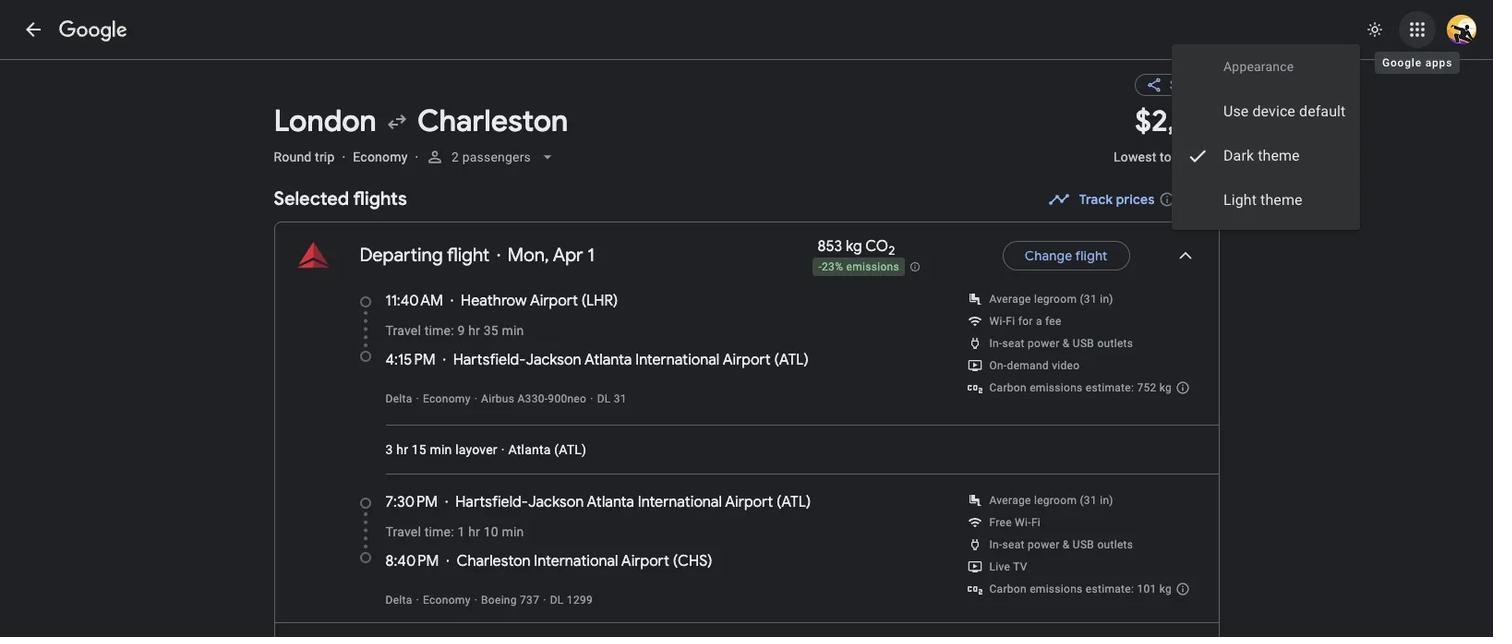 Task type: vqa. For each thing, say whether or not it's contained in the screenshot.
4:15 PM TEXT BOX
yes



Task type: describe. For each thing, give the bounding box(es) containing it.
carbon emissions estimate: 101 kg
[[989, 583, 1172, 596]]

google
[[1382, 56, 1422, 69]]

$2,126 lowest total price
[[1113, 102, 1219, 164]]

& for hartsfield-jackson atlanta international airport (atl)
[[1063, 337, 1070, 350]]

flights
[[353, 187, 407, 211]]

device
[[1252, 102, 1295, 120]]

(chs)
[[673, 552, 712, 571]]

900neo
[[548, 393, 586, 406]]

London to Charleston and back text field
[[274, 102, 1091, 140]]

usb for hartsfield-jackson atlanta international airport (atl)
[[1073, 337, 1094, 350]]

hartsfield- for 7:30 pm
[[455, 493, 528, 512]]

mon,
[[508, 244, 549, 267]]

0 horizontal spatial fi
[[1006, 315, 1015, 328]]

wi-fi for a fee
[[989, 315, 1062, 328]]

seat for (atl)
[[1002, 337, 1025, 350]]

live
[[989, 561, 1010, 574]]

in-seat power & usb outlets for (atl)
[[989, 337, 1133, 350]]

on-demand video
[[989, 359, 1080, 372]]

travel for 7:30 pm
[[385, 525, 421, 539]]

light theme
[[1223, 191, 1302, 209]]

airbus a330-900neo
[[481, 393, 586, 406]]

$2,126
[[1135, 102, 1219, 140]]

apps
[[1425, 56, 1453, 69]]

 image left boeing
[[474, 594, 477, 607]]

emissions for heathrow airport (lhr)
[[1030, 382, 1083, 394]]

3 hr 15 min layover
[[385, 442, 497, 457]]

in- for (chs)
[[989, 538, 1002, 551]]

jackson for 4:15 pm
[[526, 351, 581, 370]]

-
[[818, 261, 822, 273]]

(atl) for 7:30 pm
[[777, 493, 811, 512]]

heathrow airport (lhr)
[[461, 292, 618, 310]]

2 inside 2 passengers popup button
[[452, 150, 459, 164]]

min for hartsfield-
[[502, 525, 524, 539]]

1 horizontal spatial  image
[[415, 150, 419, 164]]

hartsfield- for 4:15 pm
[[453, 351, 526, 370]]

a330-
[[518, 393, 548, 406]]

2126 us dollars element
[[1135, 102, 1219, 140]]

7:30 pm
[[385, 493, 438, 512]]

delta for 4:15 pm
[[385, 393, 412, 406]]

free wi-fi
[[989, 516, 1041, 529]]

default
[[1299, 102, 1345, 120]]

track prices
[[1079, 191, 1155, 208]]

11:40 am
[[385, 292, 443, 310]]

1 vertical spatial min
[[430, 442, 452, 457]]

light
[[1223, 191, 1256, 209]]

boeing 737
[[481, 594, 539, 607]]

charleston for charleston
[[417, 102, 568, 140]]

change
[[1025, 247, 1072, 264]]

airbus
[[481, 393, 514, 406]]

passengers
[[463, 150, 531, 164]]

in- for (atl)
[[989, 337, 1002, 350]]

dl 31
[[597, 393, 627, 406]]

theme for light theme
[[1260, 191, 1302, 209]]

101
[[1137, 583, 1157, 596]]

time: for 4:15 pm
[[424, 323, 454, 338]]

-23% emissions
[[818, 261, 899, 273]]

3
[[385, 442, 393, 457]]

carbon emissions estimate: 752 kilograms element
[[989, 382, 1172, 394]]

(atl) for 4:15 pm
[[774, 351, 809, 370]]

(31 for hartsfield-jackson atlanta international airport (atl)
[[1080, 293, 1097, 306]]

2 vertical spatial international
[[534, 552, 618, 571]]

average legroom (31 in) for (chs)
[[989, 494, 1113, 507]]

2 horizontal spatial  image
[[474, 393, 477, 406]]

tv
[[1013, 561, 1027, 574]]

co
[[865, 237, 888, 256]]

change appearance image
[[1353, 7, 1397, 52]]

trip
[[315, 150, 335, 164]]

atlanta (atl)
[[508, 442, 586, 457]]

carbon emissions estimate: 752 kg
[[989, 382, 1172, 394]]

hr for 7:30 pm
[[468, 525, 480, 539]]

853 kg co 2
[[818, 237, 895, 259]]

time: for 8:40 pm
[[424, 525, 454, 539]]

atlanta for 4:15 pm
[[584, 351, 632, 370]]

853
[[818, 237, 842, 256]]

carbon for (atl)
[[989, 382, 1027, 394]]

live tv
[[989, 561, 1027, 574]]

mon, apr 1
[[508, 244, 594, 267]]

dl 1299
[[550, 594, 593, 607]]

legroom for hartsfield-jackson atlanta international airport (atl)
[[1034, 293, 1077, 306]]

in) for (chs)
[[1100, 494, 1113, 507]]

for
[[1018, 315, 1033, 328]]

(lhr)
[[581, 292, 618, 310]]

none text field containing $2,126
[[1113, 102, 1219, 181]]

free
[[989, 516, 1012, 529]]

heathrow
[[461, 292, 527, 310]]

share
[[1170, 77, 1204, 93]]

1 vertical spatial fi
[[1031, 516, 1041, 529]]

main content containing london
[[274, 59, 1219, 637]]

dark theme
[[1223, 147, 1299, 164]]

hr for 11:40 am
[[468, 323, 480, 338]]

 image down the 8:40 pm
[[416, 594, 419, 607]]

travel time: 9 hr 35 min
[[385, 323, 524, 338]]

4:15 pm
[[385, 351, 436, 370]]

boeing
[[481, 594, 517, 607]]

Departure time: 11:40 AM. text field
[[385, 292, 443, 310]]

Departure time: 7:30 PM. text field
[[385, 493, 438, 512]]

1 for time:
[[457, 525, 465, 539]]

round trip
[[274, 150, 335, 164]]

737
[[520, 594, 539, 607]]

dark theme radio item
[[1171, 134, 1360, 178]]

1 vertical spatial (atl)
[[554, 442, 586, 457]]

23%
[[822, 261, 843, 273]]

round
[[274, 150, 312, 164]]

power for (chs)
[[1028, 538, 1060, 551]]

average legroom (31 in) for (atl)
[[989, 293, 1113, 306]]

1 vertical spatial atlanta
[[508, 442, 551, 457]]

lowest
[[1113, 150, 1156, 164]]

google apps
[[1382, 56, 1453, 69]]



Task type: locate. For each thing, give the bounding box(es) containing it.
seat for (chs)
[[1002, 538, 1025, 551]]

economy for 7:30 pm
[[423, 594, 471, 607]]

charleston up '2 passengers' at the left top
[[417, 102, 568, 140]]

share button
[[1135, 74, 1219, 96]]

1 right apr
[[587, 244, 594, 267]]

delta for 8:40 pm
[[385, 594, 412, 607]]

2 vertical spatial (atl)
[[777, 493, 811, 512]]

hartsfield- down "35"
[[453, 351, 526, 370]]

8:40 pm
[[385, 552, 439, 571]]

(31 down change flight 'button'
[[1080, 293, 1097, 306]]

2 in) from the top
[[1100, 494, 1113, 507]]

prices
[[1116, 191, 1155, 208]]

1 horizontal spatial wi-
[[1015, 516, 1031, 529]]

 image left '2 passengers' at the left top
[[415, 150, 419, 164]]

fi
[[1006, 315, 1015, 328], [1031, 516, 1041, 529]]

1 power from the top
[[1028, 337, 1060, 350]]

wi-
[[989, 315, 1006, 328], [1015, 516, 1031, 529]]

0 vertical spatial wi-
[[989, 315, 1006, 328]]

0 horizontal spatial flight
[[447, 244, 489, 267]]

carbon down the on-
[[989, 382, 1027, 394]]

0 vertical spatial kg
[[846, 237, 862, 256]]

1 vertical spatial outlets
[[1097, 538, 1133, 551]]

2 average legroom (31 in) from the top
[[989, 494, 1113, 507]]

0 vertical spatial theme
[[1257, 147, 1299, 164]]

0 vertical spatial economy
[[353, 150, 408, 164]]

0 vertical spatial outlets
[[1097, 337, 1133, 350]]

outlets up carbon emissions estimate: 101 kg
[[1097, 538, 1133, 551]]

1 vertical spatial wi-
[[1015, 516, 1031, 529]]

0 vertical spatial time:
[[424, 323, 454, 338]]

atlanta for 7:30 pm
[[587, 493, 634, 512]]

layover
[[455, 442, 497, 457]]

1 vertical spatial seat
[[1002, 538, 1025, 551]]

usb for charleston international airport (chs)
[[1073, 538, 1094, 551]]

1 vertical spatial usb
[[1073, 538, 1094, 551]]

flight for departing flight
[[447, 244, 489, 267]]

1 in-seat power & usb outlets from the top
[[989, 337, 1133, 350]]

0 vertical spatial charleston
[[417, 102, 568, 140]]

1 vertical spatial emissions
[[1030, 382, 1083, 394]]

2 time: from the top
[[424, 525, 454, 539]]

departing flight
[[360, 244, 489, 267]]

atlanta up the dl 31
[[584, 351, 632, 370]]

appearance group
[[1171, 57, 1360, 223]]

jackson down 'atlanta (atl)'
[[528, 493, 584, 512]]

1 vertical spatial delta
[[385, 594, 412, 607]]

emissions
[[846, 261, 899, 273], [1030, 382, 1083, 394], [1030, 583, 1083, 596]]

0 vertical spatial average
[[989, 293, 1031, 306]]

in) for (atl)
[[1100, 293, 1113, 306]]

& up carbon emissions estimate: 101 kg
[[1063, 538, 1070, 551]]

0 vertical spatial atlanta
[[584, 351, 632, 370]]

estimate: left 752
[[1086, 382, 1134, 394]]

1 average from the top
[[989, 293, 1031, 306]]

legroom up fee
[[1034, 293, 1077, 306]]

average legroom (31 in) up fee
[[989, 293, 1113, 306]]

min right "35"
[[502, 323, 524, 338]]

2 left passengers
[[452, 150, 459, 164]]

legroom up free wi-fi
[[1034, 494, 1077, 507]]

legroom
[[1034, 293, 1077, 306], [1034, 494, 1077, 507]]

1 for apr
[[587, 244, 594, 267]]

apr
[[553, 244, 583, 267]]

hartsfield-jackson atlanta international airport (atl) up charleston international airport (chs)
[[455, 493, 811, 512]]

hr right 3
[[396, 442, 408, 457]]

min right 15
[[430, 442, 452, 457]]

average for hartsfield-jackson atlanta international airport (atl)
[[989, 293, 1031, 306]]

use device default
[[1223, 102, 1345, 120]]

in- up the live
[[989, 538, 1002, 551]]

average up free wi-fi
[[989, 494, 1031, 507]]

outlets for charleston international airport (chs)
[[1097, 538, 1133, 551]]

dark
[[1223, 147, 1254, 164]]

2 passengers
[[452, 150, 531, 164]]

2 average from the top
[[989, 494, 1031, 507]]

travel time: 1 hr 10 min
[[385, 525, 524, 539]]

2 power from the top
[[1028, 538, 1060, 551]]

atlanta down a330-
[[508, 442, 551, 457]]

delta
[[385, 393, 412, 406], [385, 594, 412, 607]]

outlets
[[1097, 337, 1133, 350], [1097, 538, 1133, 551]]

estimate: for charleston international airport (chs)
[[1086, 583, 1134, 596]]

1 vertical spatial in)
[[1100, 494, 1113, 507]]

atlanta up charleston international airport (chs)
[[587, 493, 634, 512]]

average for charleston international airport (chs)
[[989, 494, 1031, 507]]

learn more about tracked prices image
[[1158, 191, 1175, 208]]

carbon for (chs)
[[989, 583, 1027, 596]]

1 vertical spatial &
[[1063, 538, 1070, 551]]

0 vertical spatial estimate:
[[1086, 382, 1134, 394]]

1 vertical spatial in-seat power & usb outlets
[[989, 538, 1133, 551]]

1 vertical spatial kg
[[1160, 382, 1172, 394]]

in- up the on-
[[989, 337, 1002, 350]]

use
[[1223, 102, 1248, 120]]

2 vertical spatial emissions
[[1030, 583, 1083, 596]]

1 horizontal spatial 1
[[587, 244, 594, 267]]

1 average legroom (31 in) from the top
[[989, 293, 1113, 306]]

2
[[452, 150, 459, 164], [888, 243, 895, 259]]

0 vertical spatial usb
[[1073, 337, 1094, 350]]

0 vertical spatial international
[[635, 351, 720, 370]]

1 vertical spatial 1
[[457, 525, 465, 539]]

min
[[502, 323, 524, 338], [430, 442, 452, 457], [502, 525, 524, 539]]

1 vertical spatial average legroom (31 in)
[[989, 494, 1113, 507]]

change flight button
[[1003, 234, 1130, 278]]

1 vertical spatial power
[[1028, 538, 1060, 551]]

emissions for hartsfield-jackson atlanta international airport (atl)
[[1030, 583, 1083, 596]]

1 vertical spatial theme
[[1260, 191, 1302, 209]]

economy up 3 hr 15 min layover
[[423, 393, 471, 406]]

travel up 4:15 pm
[[385, 323, 421, 338]]

1 vertical spatial estimate:
[[1086, 583, 1134, 596]]

(31 up the carbon emissions estimate: 101 kilograms element in the right bottom of the page
[[1080, 494, 1097, 507]]

list
[[275, 223, 1218, 637]]

hr left 10
[[468, 525, 480, 539]]

in-seat power & usb outlets up "video"
[[989, 337, 1133, 350]]

charleston for charleston international airport (chs)
[[457, 552, 530, 571]]

15
[[412, 442, 426, 457]]

1 vertical spatial in-
[[989, 538, 1002, 551]]

 image right layover
[[501, 442, 505, 457]]

estimate: left 101
[[1086, 583, 1134, 596]]

2 legroom from the top
[[1034, 494, 1077, 507]]

in-seat power & usb outlets
[[989, 337, 1133, 350], [989, 538, 1133, 551]]

1 & from the top
[[1063, 337, 1070, 350]]

total
[[1160, 150, 1187, 164]]

2 inside 853 kg co 2
[[888, 243, 895, 259]]

economy for 11:40 am
[[423, 393, 471, 406]]

charleston inside "list"
[[457, 552, 530, 571]]

2 vertical spatial atlanta
[[587, 493, 634, 512]]

2 in-seat power & usb outlets from the top
[[989, 538, 1133, 551]]

in)
[[1100, 293, 1113, 306], [1100, 494, 1113, 507]]

0 vertical spatial hartsfield-
[[453, 351, 526, 370]]

fi right free
[[1031, 516, 1041, 529]]

1 delta from the top
[[385, 393, 412, 406]]

2 in- from the top
[[989, 538, 1002, 551]]

economy up 'flights'
[[353, 150, 408, 164]]

2 usb from the top
[[1073, 538, 1094, 551]]

main content
[[274, 59, 1219, 637]]

1 vertical spatial hartsfield-
[[455, 493, 528, 512]]

price
[[1190, 150, 1219, 164]]

wi- left for
[[989, 315, 1006, 328]]

2 delta from the top
[[385, 594, 412, 607]]

departing
[[360, 244, 443, 267]]

1 vertical spatial 2
[[888, 243, 895, 259]]

 image right trip
[[342, 150, 346, 164]]

kg right 101
[[1160, 583, 1172, 596]]

Arrival time: 8:40 PM. text field
[[385, 552, 439, 571]]

international for 7:30 pm
[[638, 493, 722, 512]]

a
[[1036, 315, 1042, 328]]

average legroom (31 in) up free wi-fi
[[989, 494, 1113, 507]]

seat down free wi-fi
[[1002, 538, 1025, 551]]

0 vertical spatial 1
[[587, 244, 594, 267]]

1 vertical spatial (31
[[1080, 494, 1097, 507]]

flight for change flight
[[1075, 247, 1108, 264]]

travel
[[385, 323, 421, 338], [385, 525, 421, 539]]

carbon down live tv
[[989, 583, 1027, 596]]

1 in) from the top
[[1100, 293, 1113, 306]]

appearance
[[1223, 59, 1294, 74]]

(31
[[1080, 293, 1097, 306], [1080, 494, 1097, 507]]

2 outlets from the top
[[1097, 538, 1133, 551]]

1 vertical spatial average
[[989, 494, 1031, 507]]

usb up carbon emissions estimate: 101 kg
[[1073, 538, 1094, 551]]

1 seat from the top
[[1002, 337, 1025, 350]]

theme for dark theme
[[1257, 147, 1299, 164]]

0 vertical spatial (31
[[1080, 293, 1097, 306]]

outlets up carbon emissions estimate: 752 kg
[[1097, 337, 1133, 350]]

0 vertical spatial travel
[[385, 323, 421, 338]]

1 vertical spatial time:
[[424, 525, 454, 539]]

hartsfield-
[[453, 351, 526, 370], [455, 493, 528, 512]]

0 vertical spatial in-
[[989, 337, 1002, 350]]

min for heathrow
[[502, 323, 524, 338]]

0 vertical spatial fi
[[1006, 315, 1015, 328]]

flight right change
[[1075, 247, 1108, 264]]

0 vertical spatial jackson
[[526, 351, 581, 370]]

london
[[274, 102, 377, 140]]

1 horizontal spatial 2
[[888, 243, 895, 259]]

1 carbon from the top
[[989, 382, 1027, 394]]

1 vertical spatial travel
[[385, 525, 421, 539]]

selected flights
[[274, 187, 407, 211]]

international for 4:15 pm
[[635, 351, 720, 370]]

 image down 4:15 pm
[[416, 393, 419, 406]]

travel down 7:30 pm text box
[[385, 525, 421, 539]]

time: left 9
[[424, 323, 454, 338]]

flight up heathrow
[[447, 244, 489, 267]]

kg for hartsfield-jackson atlanta international airport (atl)
[[1160, 583, 1172, 596]]

in-
[[989, 337, 1002, 350], [989, 538, 1002, 551]]

& up "video"
[[1063, 337, 1070, 350]]

(31 for charleston international airport (chs)
[[1080, 494, 1097, 507]]

& for charleston international airport (chs)
[[1063, 538, 1070, 551]]

0 horizontal spatial wi-
[[989, 315, 1006, 328]]

average legroom (31 in)
[[989, 293, 1113, 306], [989, 494, 1113, 507]]

jackson up 900neo
[[526, 351, 581, 370]]

1 vertical spatial hartsfield-jackson atlanta international airport (atl)
[[455, 493, 811, 512]]

0 horizontal spatial 1
[[457, 525, 465, 539]]

1 vertical spatial jackson
[[528, 493, 584, 512]]

theme right dark
[[1257, 147, 1299, 164]]

jackson
[[526, 351, 581, 370], [528, 493, 584, 512]]

0 vertical spatial in-seat power & usb outlets
[[989, 337, 1133, 350]]

1 travel from the top
[[385, 323, 421, 338]]

charleston down 10
[[457, 552, 530, 571]]

list containing departing flight
[[275, 223, 1218, 637]]

(atl)
[[774, 351, 809, 370], [554, 442, 586, 457], [777, 493, 811, 512]]

2 vertical spatial kg
[[1160, 583, 1172, 596]]

carbon emissions estimate: 101 kilograms element
[[989, 583, 1172, 596]]

hr
[[468, 323, 480, 338], [396, 442, 408, 457], [468, 525, 480, 539]]

0 horizontal spatial  image
[[342, 150, 346, 164]]

average
[[989, 293, 1031, 306], [989, 494, 1031, 507]]

economy down the 8:40 pm
[[423, 594, 471, 607]]

Arrival time: 4:15 PM. text field
[[385, 351, 436, 370]]

0 vertical spatial delta
[[385, 393, 412, 406]]

wi- right free
[[1015, 516, 1031, 529]]

kg up -23% emissions
[[846, 237, 862, 256]]

hr right 9
[[468, 323, 480, 338]]

35
[[483, 323, 498, 338]]

usb
[[1073, 337, 1094, 350], [1073, 538, 1094, 551]]

jackson for 7:30 pm
[[528, 493, 584, 512]]

1 legroom from the top
[[1034, 293, 1077, 306]]

selected
[[274, 187, 349, 211]]

0 vertical spatial &
[[1063, 337, 1070, 350]]

hartsfield-jackson atlanta international airport (atl) for 4:15 pm
[[453, 351, 809, 370]]

1 vertical spatial carbon
[[989, 583, 1027, 596]]

1 vertical spatial legroom
[[1034, 494, 1077, 507]]

2 carbon from the top
[[989, 583, 1027, 596]]

1 usb from the top
[[1073, 337, 1094, 350]]

0 horizontal spatial 2
[[452, 150, 459, 164]]

hartsfield-jackson atlanta international airport (atl) for 7:30 pm
[[455, 493, 811, 512]]

0 vertical spatial emissions
[[846, 261, 899, 273]]

None text field
[[1113, 102, 1219, 181]]

average up wi-fi for a fee
[[989, 293, 1031, 306]]

power down a
[[1028, 337, 1060, 350]]

2 vertical spatial economy
[[423, 594, 471, 607]]

theme inside 'radio item'
[[1257, 147, 1299, 164]]

fee
[[1045, 315, 1062, 328]]

10
[[483, 525, 498, 539]]

atlanta
[[584, 351, 632, 370], [508, 442, 551, 457], [587, 493, 634, 512]]

0 vertical spatial in)
[[1100, 293, 1113, 306]]

usb up "video"
[[1073, 337, 1094, 350]]

 image
[[342, 150, 346, 164], [415, 150, 419, 164], [474, 393, 477, 406]]

time:
[[424, 323, 454, 338], [424, 525, 454, 539]]

2 vertical spatial min
[[502, 525, 524, 539]]

0 vertical spatial hr
[[468, 323, 480, 338]]

2 & from the top
[[1063, 538, 1070, 551]]

 image
[[416, 393, 419, 406], [501, 442, 505, 457], [416, 594, 419, 607], [474, 594, 477, 607]]

1 (31 from the top
[[1080, 293, 1097, 306]]

kg for heathrow airport (lhr)
[[1160, 382, 1172, 394]]

1 left 10
[[457, 525, 465, 539]]

theme right light
[[1260, 191, 1302, 209]]

2 (31 from the top
[[1080, 494, 1097, 507]]

international
[[635, 351, 720, 370], [638, 493, 722, 512], [534, 552, 618, 571]]

travel for 11:40 am
[[385, 323, 421, 338]]

1 vertical spatial international
[[638, 493, 722, 512]]

1 in- from the top
[[989, 337, 1002, 350]]

kg right 752
[[1160, 382, 1172, 394]]

min right 10
[[502, 525, 524, 539]]

delta down the 8:40 pm
[[385, 594, 412, 607]]

1 vertical spatial economy
[[423, 393, 471, 406]]

track
[[1079, 191, 1113, 208]]

0 vertical spatial seat
[[1002, 337, 1025, 350]]

9
[[457, 323, 465, 338]]

flight inside 'button'
[[1075, 247, 1108, 264]]

752
[[1137, 382, 1157, 394]]

1
[[587, 244, 594, 267], [457, 525, 465, 539]]

estimate: for hartsfield-jackson atlanta international airport (atl)
[[1086, 382, 1134, 394]]

hartsfield-jackson atlanta international airport (atl)
[[453, 351, 809, 370], [455, 493, 811, 512]]

on-
[[989, 359, 1007, 372]]

delta down 4:15 pm text field
[[385, 393, 412, 406]]

legroom for charleston international airport (chs)
[[1034, 494, 1077, 507]]

1 estimate: from the top
[[1086, 382, 1134, 394]]

video
[[1052, 359, 1080, 372]]

 image left the airbus
[[474, 393, 477, 406]]

2 vertical spatial hr
[[468, 525, 480, 539]]

charleston international airport (chs)
[[457, 552, 712, 571]]

in-seat power & usb outlets up tv
[[989, 538, 1133, 551]]

kg inside 853 kg co 2
[[846, 237, 862, 256]]

2 travel from the top
[[385, 525, 421, 539]]

2 seat from the top
[[1002, 538, 1025, 551]]

0 vertical spatial min
[[502, 323, 524, 338]]

in-seat power & usb outlets for (chs)
[[989, 538, 1133, 551]]

0 vertical spatial 2
[[452, 150, 459, 164]]

0 vertical spatial average legroom (31 in)
[[989, 293, 1113, 306]]

1 horizontal spatial fi
[[1031, 516, 1041, 529]]

1 outlets from the top
[[1097, 337, 1133, 350]]

0 vertical spatial hartsfield-jackson atlanta international airport (atl)
[[453, 351, 809, 370]]

0 vertical spatial power
[[1028, 337, 1060, 350]]

0 vertical spatial carbon
[[989, 382, 1027, 394]]

0 vertical spatial (atl)
[[774, 351, 809, 370]]

change flight
[[1025, 247, 1108, 264]]

1 time: from the top
[[424, 323, 454, 338]]

power for (atl)
[[1028, 337, 1060, 350]]

outlets for hartsfield-jackson atlanta international airport (atl)
[[1097, 337, 1133, 350]]

demand
[[1007, 359, 1049, 372]]

2 passengers button
[[419, 135, 564, 179]]

1 vertical spatial charleston
[[457, 552, 530, 571]]

loading results progress bar
[[0, 59, 1493, 63]]

2 estimate: from the top
[[1086, 583, 1134, 596]]

power down free wi-fi
[[1028, 538, 1060, 551]]

fi left for
[[1006, 315, 1015, 328]]

0 vertical spatial legroom
[[1034, 293, 1077, 306]]

time: up the 8:40 pm
[[424, 525, 454, 539]]

hartsfield- up 10
[[455, 493, 528, 512]]

go back image
[[22, 18, 44, 41]]

1 horizontal spatial flight
[[1075, 247, 1108, 264]]

hartsfield-jackson atlanta international airport (atl) up the dl 31
[[453, 351, 809, 370]]

2 up -23% emissions
[[888, 243, 895, 259]]

seat down wi-fi for a fee
[[1002, 337, 1025, 350]]

1 vertical spatial hr
[[396, 442, 408, 457]]



